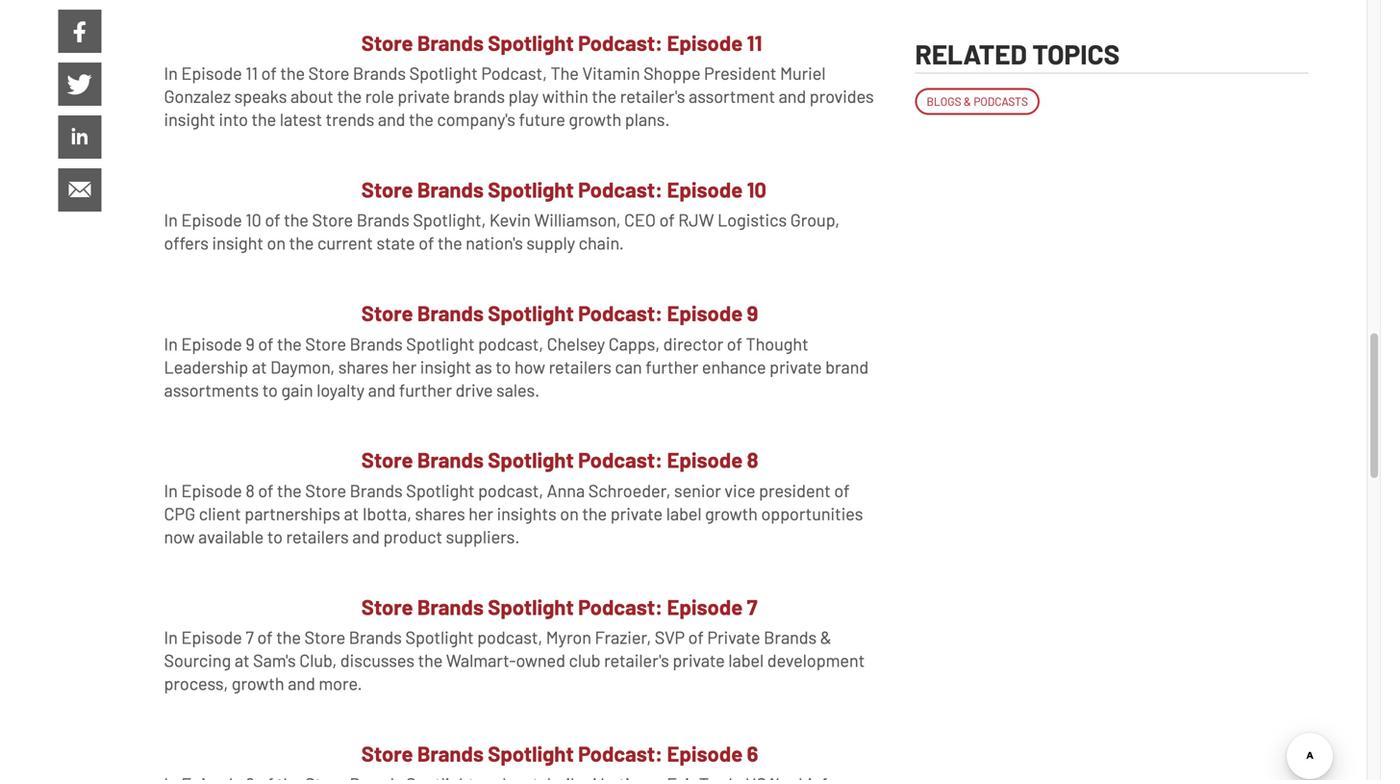 Task type: vqa. For each thing, say whether or not it's contained in the screenshot.
the private inside the Store Brands Spotlight Podcast: Episode 9 In Episode 9 of the Store Brands Spotlight podcast, Chelsey Capps, director of Thought Leadership at Daymon, shares her insight as to how retailers can further enhance private brand assortments to gain loyalty and further drive sales.
yes



Task type: describe. For each thing, give the bounding box(es) containing it.
linkedin link
[[58, 115, 101, 159]]

podcast, for store brands spotlight podcast: episode 8
[[478, 480, 544, 501]]

spotlight up the podcast, on the top
[[488, 30, 574, 55]]

the
[[551, 63, 579, 83]]

episode inside the store brands spotlight podcast: episode 8 in episode 8 of the store brands spotlight podcast, anna schroeder, senior vice president of cpg client partnerships at ibotta, shares her insights on the private label growth opportunities now available to retailers and product suppliers.
[[181, 480, 242, 501]]

enhance
[[702, 356, 766, 377]]

retailer's for episode 7
[[604, 650, 669, 670]]

future
[[519, 109, 565, 129]]

svp
[[655, 627, 685, 647]]

current
[[317, 232, 373, 253]]

store brands spotlight podcast: episode 10 link
[[361, 177, 767, 202]]

store up state
[[361, 177, 413, 202]]

insight inside store brands spotlight podcast: episode 11 in episode 11 of the store brands spotlight podcast, the vitamin shoppe president muriel gonzalez speaks about the role private brands play within the retailer's assortment and provides insight into the latest trends and the company's future growth plans.
[[164, 109, 215, 129]]

store down more. at left
[[361, 741, 413, 766]]

private
[[707, 627, 760, 647]]

store brands spotlight podcast: episode 11 in episode 11 of the store brands spotlight podcast, the vitamin shoppe president muriel gonzalez speaks about the role private brands play within the retailer's assortment and provides insight into the latest trends and the company's future growth plans.
[[164, 30, 874, 129]]

& inside store brands spotlight podcast: episode 7 in episode 7 of the store brands spotlight podcast, myron frazier, svp of private brands & sourcing at sam's club, discusses the walmart-owned club retailer's private label development process, growth and more.
[[820, 627, 832, 647]]

spotlight,
[[413, 209, 486, 230]]

capps,
[[609, 333, 660, 354]]

retailers inside the store brands spotlight podcast: episode 9 in episode 9 of the store brands spotlight podcast, chelsey capps, director of thought leadership at daymon, shares her insight as to how retailers can further enhance private brand assortments to gain loyalty and further drive sales.
[[549, 356, 612, 377]]

private inside the store brands spotlight podcast: episode 9 in episode 9 of the store brands spotlight podcast, chelsey capps, director of thought leadership at daymon, shares her insight as to how retailers can further enhance private brand assortments to gain loyalty and further drive sales.
[[770, 356, 822, 377]]

partnerships
[[245, 503, 340, 524]]

podcasts
[[974, 94, 1028, 108]]

store up about
[[308, 63, 349, 83]]

podcast: for store brands spotlight podcast: episode 7
[[578, 594, 663, 619]]

podcast: for store brands spotlight podcast: episode 8
[[578, 447, 663, 473]]

linkedin image
[[58, 115, 101, 159]]

owned
[[516, 650, 566, 670]]

chain.
[[579, 232, 624, 253]]

muriel
[[780, 63, 826, 83]]

store up daymon,
[[305, 333, 346, 354]]

episode left 6
[[667, 741, 743, 766]]

on inside store brands spotlight podcast: episode 10 in episode 10 of the store brands spotlight, kevin williamson, ceo of rjw logistics group, offers insight on the current state of the nation's supply chain.
[[267, 232, 286, 253]]

shares inside the store brands spotlight podcast: episode 9 in episode 9 of the store brands spotlight podcast, chelsey capps, director of thought leadership at daymon, shares her insight as to how retailers can further enhance private brand assortments to gain loyalty and further drive sales.
[[338, 356, 389, 377]]

now
[[164, 526, 195, 547]]

myron
[[546, 627, 592, 647]]

private inside the store brands spotlight podcast: episode 8 in episode 8 of the store brands spotlight podcast, anna schroeder, senior vice president of cpg client partnerships at ibotta, shares her insights on the private label growth opportunities now available to retailers and product suppliers.
[[611, 503, 663, 524]]

store brands spotlight podcast: episode 9 link
[[361, 300, 758, 326]]

sourcing
[[164, 650, 231, 670]]

store down state
[[361, 300, 413, 326]]

her inside the store brands spotlight podcast: episode 8 in episode 8 of the store brands spotlight podcast, anna schroeder, senior vice president of cpg client partnerships at ibotta, shares her insights on the private label growth opportunities now available to retailers and product suppliers.
[[469, 503, 493, 524]]

episode up the offers
[[181, 209, 242, 230]]

sales.
[[496, 379, 540, 400]]

0 horizontal spatial 10
[[246, 209, 261, 230]]

play
[[509, 86, 539, 106]]

retailers inside the store brands spotlight podcast: episode 8 in episode 8 of the store brands spotlight podcast, anna schroeder, senior vice president of cpg client partnerships at ibotta, shares her insights on the private label growth opportunities now available to retailers and product suppliers.
[[286, 526, 349, 547]]

spotlight inside store brands spotlight podcast: episode 10 in episode 10 of the store brands spotlight, kevin williamson, ceo of rjw logistics group, offers insight on the current state of the nation's supply chain.
[[488, 177, 574, 202]]

related
[[915, 38, 1027, 70]]

growth inside the store brands spotlight podcast: episode 8 in episode 8 of the store brands spotlight podcast, anna schroeder, senior vice president of cpg client partnerships at ibotta, shares her insights on the private label growth opportunities now available to retailers and product suppliers.
[[705, 503, 758, 524]]

insight inside the store brands spotlight podcast: episode 9 in episode 9 of the store brands spotlight podcast, chelsey capps, director of thought leadership at daymon, shares her insight as to how retailers can further enhance private brand assortments to gain loyalty and further drive sales.
[[420, 356, 472, 377]]

thought
[[746, 333, 809, 354]]

and down role
[[378, 109, 405, 129]]

more.
[[319, 673, 362, 693]]

rjw
[[678, 209, 714, 230]]

drive
[[456, 379, 493, 400]]

podcast: for store brands spotlight podcast: episode 10
[[578, 177, 663, 202]]

available
[[198, 526, 264, 547]]

club
[[569, 650, 601, 670]]

shoppe
[[644, 63, 701, 83]]

provides
[[810, 86, 874, 106]]

episode up gonzalez
[[181, 63, 242, 83]]

in inside store brands spotlight podcast: episode 7 in episode 7 of the store brands spotlight podcast, myron frazier, svp of private brands & sourcing at sam's club, discusses the walmart-owned club retailer's private label development process, growth and more.
[[164, 627, 178, 647]]

suppliers.
[[446, 526, 520, 547]]

opportunities
[[761, 503, 863, 524]]

store brands spotlight podcast: episode 6 link
[[361, 741, 758, 766]]

1 horizontal spatial 10
[[747, 177, 767, 202]]

0 horizontal spatial further
[[399, 379, 452, 400]]

ceo
[[624, 209, 656, 230]]

spotlight up walmart-
[[405, 627, 474, 647]]

how
[[515, 356, 545, 377]]

podcast: for store brands spotlight podcast: episode 11
[[578, 30, 663, 55]]

walmart-
[[446, 650, 516, 670]]

senior
[[674, 480, 721, 501]]

store brands spotlight podcast: episode 6
[[361, 741, 758, 766]]

store brands spotlight podcast: episode 8 in episode 8 of the store brands spotlight podcast, anna schroeder, senior vice president of cpg client partnerships at ibotta, shares her insights on the private label growth opportunities now available to retailers and product suppliers.
[[164, 447, 863, 547]]

at inside the store brands spotlight podcast: episode 9 in episode 9 of the store brands spotlight podcast, chelsey capps, director of thought leadership at daymon, shares her insight as to how retailers can further enhance private brand assortments to gain loyalty and further drive sales.
[[252, 356, 267, 377]]

insights
[[497, 503, 557, 524]]

facebook image
[[58, 10, 101, 53]]

can
[[615, 356, 642, 377]]

blogs & podcasts
[[927, 94, 1028, 108]]

brand
[[826, 356, 869, 377]]

logistics
[[718, 209, 787, 230]]

speaks
[[234, 86, 287, 106]]

club,
[[299, 650, 337, 670]]

vice
[[725, 480, 756, 501]]

plans.
[[625, 109, 670, 129]]

role
[[365, 86, 394, 106]]

vitamin
[[582, 63, 640, 83]]

client
[[199, 503, 241, 524]]

anna
[[547, 480, 585, 501]]

assortment
[[689, 86, 775, 106]]

leadership
[[164, 356, 248, 377]]

spotlight up myron
[[488, 594, 574, 619]]

1 vertical spatial 9
[[246, 333, 255, 354]]

at inside the store brands spotlight podcast: episode 8 in episode 8 of the store brands spotlight podcast, anna schroeder, senior vice president of cpg client partnerships at ibotta, shares her insights on the private label growth opportunities now available to retailers and product suppliers.
[[344, 503, 359, 524]]

blogs
[[927, 94, 962, 108]]

twitter link
[[58, 63, 101, 106]]

store brands spotlight podcast: episode 11 link
[[361, 30, 762, 55]]

company's
[[437, 109, 516, 129]]

supply
[[527, 232, 575, 253]]

state
[[377, 232, 415, 253]]

private inside store brands spotlight podcast: episode 11 in episode 11 of the store brands spotlight podcast, the vitamin shoppe president muriel gonzalez speaks about the role private brands play within the retailer's assortment and provides insight into the latest trends and the company's future growth plans.
[[398, 86, 450, 106]]

retailer's for episode
[[620, 86, 685, 106]]

director
[[663, 333, 724, 354]]

loyalty
[[317, 379, 365, 400]]

email image
[[58, 168, 101, 212]]

gain
[[281, 379, 313, 400]]

facebook link
[[58, 10, 101, 53]]

private inside store brands spotlight podcast: episode 7 in episode 7 of the store brands spotlight podcast, myron frazier, svp of private brands & sourcing at sam's club, discusses the walmart-owned club retailer's private label development process, growth and more.
[[673, 650, 725, 670]]

the inside the store brands spotlight podcast: episode 9 in episode 9 of the store brands spotlight podcast, chelsey capps, director of thought leadership at daymon, shares her insight as to how retailers can further enhance private brand assortments to gain loyalty and further drive sales.
[[277, 333, 302, 354]]

cpg
[[164, 503, 195, 524]]

store brands spotlight podcast: episode 7 in episode 7 of the store brands spotlight podcast, myron frazier, svp of private brands & sourcing at sam's club, discusses the walmart-owned club retailer's private label development process, growth and more.
[[164, 594, 865, 693]]

and down muriel
[[779, 86, 806, 106]]

williamson,
[[534, 209, 621, 230]]

store up discusses
[[361, 594, 413, 619]]

trends
[[326, 109, 374, 129]]

development
[[767, 650, 865, 670]]

episode up director
[[667, 300, 743, 326]]



Task type: locate. For each thing, give the bounding box(es) containing it.
further left drive
[[399, 379, 452, 400]]

shares inside the store brands spotlight podcast: episode 8 in episode 8 of the store brands spotlight podcast, anna schroeder, senior vice president of cpg client partnerships at ibotta, shares her insights on the private label growth opportunities now available to retailers and product suppliers.
[[415, 503, 465, 524]]

store
[[361, 30, 413, 55], [308, 63, 349, 83], [361, 177, 413, 202], [312, 209, 353, 230], [361, 300, 413, 326], [305, 333, 346, 354], [361, 447, 413, 473], [305, 480, 346, 501], [361, 594, 413, 619], [304, 627, 346, 647], [361, 741, 413, 766]]

related topics
[[915, 38, 1120, 70]]

episode up rjw
[[667, 177, 743, 202]]

and down "ibotta,"
[[352, 526, 380, 547]]

episode up client
[[181, 480, 242, 501]]

growth down the sam's
[[232, 673, 284, 693]]

her up suppliers.
[[469, 503, 493, 524]]

podcast: for store brands spotlight podcast: episode 9
[[578, 300, 663, 326]]

president
[[704, 63, 777, 83]]

store brands spotlight podcast: episode 9 in episode 9 of the store brands spotlight podcast, chelsey capps, director of thought leadership at daymon, shares her insight as to how retailers can further enhance private brand assortments to gain loyalty and further drive sales.
[[164, 300, 869, 400]]

her left as
[[392, 356, 417, 377]]

store brands spotlight podcast: episode 10 in episode 10 of the store brands spotlight, kevin williamson, ceo of rjw logistics group, offers insight on the current state of the nation's supply chain.
[[164, 177, 840, 253]]

and right loyalty
[[368, 379, 396, 400]]

in up cpg
[[164, 480, 178, 501]]

retailer's up plans.
[[620, 86, 685, 106]]

growth
[[569, 109, 622, 129], [705, 503, 758, 524], [232, 673, 284, 693]]

in inside the store brands spotlight podcast: episode 8 in episode 8 of the store brands spotlight podcast, anna schroeder, senior vice president of cpg client partnerships at ibotta, shares her insights on the private label growth opportunities now available to retailers and product suppliers.
[[164, 480, 178, 501]]

email link
[[58, 168, 101, 212]]

in inside the store brands spotlight podcast: episode 9 in episode 9 of the store brands spotlight podcast, chelsey capps, director of thought leadership at daymon, shares her insight as to how retailers can further enhance private brand assortments to gain loyalty and further drive sales.
[[164, 333, 178, 354]]

retailers
[[549, 356, 612, 377], [286, 526, 349, 547]]

podcast, for store brands spotlight podcast: episode 7
[[477, 627, 543, 647]]

0 horizontal spatial label
[[666, 503, 702, 524]]

0 horizontal spatial her
[[392, 356, 417, 377]]

1 horizontal spatial her
[[469, 503, 493, 524]]

0 vertical spatial &
[[964, 94, 971, 108]]

0 vertical spatial growth
[[569, 109, 622, 129]]

spotlight up podcast, chelsey
[[488, 300, 574, 326]]

& right blogs
[[964, 94, 971, 108]]

0 horizontal spatial at
[[235, 650, 250, 670]]

on left current
[[267, 232, 286, 253]]

9 up thought
[[747, 300, 758, 326]]

to
[[496, 356, 511, 377], [262, 379, 278, 400], [267, 526, 283, 547]]

retailer's inside store brands spotlight podcast: episode 7 in episode 7 of the store brands spotlight podcast, myron frazier, svp of private brands & sourcing at sam's club, discusses the walmart-owned club retailer's private label development process, growth and more.
[[604, 650, 669, 670]]

retailers down 'partnerships'
[[286, 526, 349, 547]]

insight inside store brands spotlight podcast: episode 10 in episode 10 of the store brands spotlight, kevin williamson, ceo of rjw logistics group, offers insight on the current state of the nation's supply chain.
[[212, 232, 264, 253]]

frazier,
[[595, 627, 651, 647]]

in
[[164, 63, 178, 83], [164, 209, 178, 230], [164, 333, 178, 354], [164, 480, 178, 501], [164, 627, 178, 647]]

podcast: inside store brands spotlight podcast: episode 11 in episode 11 of the store brands spotlight podcast, the vitamin shoppe president muriel gonzalez speaks about the role private brands play within the retailer's assortment and provides insight into the latest trends and the company's future growth plans.
[[578, 30, 663, 55]]

1 horizontal spatial retailers
[[549, 356, 612, 377]]

store up role
[[361, 30, 413, 55]]

product
[[383, 526, 443, 547]]

in up sourcing
[[164, 627, 178, 647]]

0 vertical spatial insight
[[164, 109, 215, 129]]

1 horizontal spatial 11
[[747, 30, 762, 55]]

podcast: inside the store brands spotlight podcast: episode 8 in episode 8 of the store brands spotlight podcast, anna schroeder, senior vice president of cpg client partnerships at ibotta, shares her insights on the private label growth opportunities now available to retailers and product suppliers.
[[578, 447, 663, 473]]

kevin
[[490, 209, 531, 230]]

1 vertical spatial at
[[344, 503, 359, 524]]

1 vertical spatial &
[[820, 627, 832, 647]]

insight right the offers
[[212, 232, 264, 253]]

5 in from the top
[[164, 627, 178, 647]]

episode up shoppe
[[667, 30, 743, 55]]

at down "7"
[[235, 650, 250, 670]]

process,
[[164, 673, 228, 693]]

into
[[219, 109, 248, 129]]

11 up president
[[747, 30, 762, 55]]

retailer's down frazier,
[[604, 650, 669, 670]]

in for store brands spotlight podcast: episode 11
[[164, 63, 178, 83]]

shares up loyalty
[[338, 356, 389, 377]]

episode up leadership
[[181, 333, 242, 354]]

gonzalez
[[164, 86, 231, 106]]

spotlight up product
[[406, 480, 475, 501]]

0 horizontal spatial 9
[[246, 333, 255, 354]]

latest
[[280, 109, 322, 129]]

0 vertical spatial shares
[[338, 356, 389, 377]]

her
[[392, 356, 417, 377], [469, 503, 493, 524]]

and down club,
[[288, 673, 315, 693]]

in for store brands spotlight podcast: episode 10
[[164, 209, 178, 230]]

3 podcast: from the top
[[578, 300, 663, 326]]

twitter image
[[58, 63, 101, 106]]

and inside the store brands spotlight podcast: episode 8 in episode 8 of the store brands spotlight podcast, anna schroeder, senior vice president of cpg client partnerships at ibotta, shares her insights on the private label growth opportunities now available to retailers and product suppliers.
[[352, 526, 380, 547]]

episode 8
[[667, 447, 759, 473]]

spotlight up 'brands'
[[409, 63, 478, 83]]

private
[[398, 86, 450, 106], [770, 356, 822, 377], [611, 503, 663, 524], [673, 650, 725, 670]]

ibotta,
[[362, 503, 412, 524]]

her inside the store brands spotlight podcast: episode 9 in episode 9 of the store brands spotlight podcast, chelsey capps, director of thought leadership at daymon, shares her insight as to how retailers can further enhance private brand assortments to gain loyalty and further drive sales.
[[392, 356, 417, 377]]

offers
[[164, 232, 209, 253]]

retailer's
[[620, 86, 685, 106], [604, 650, 669, 670]]

0 horizontal spatial retailers
[[286, 526, 349, 547]]

6
[[747, 741, 758, 766]]

2 horizontal spatial growth
[[705, 503, 758, 524]]

0 horizontal spatial 11
[[246, 63, 258, 83]]

1 in from the top
[[164, 63, 178, 83]]

episode 7
[[667, 594, 758, 619]]

growth inside store brands spotlight podcast: episode 7 in episode 7 of the store brands spotlight podcast, myron frazier, svp of private brands & sourcing at sam's club, discusses the walmart-owned club retailer's private label development process, growth and more.
[[232, 673, 284, 693]]

1 horizontal spatial 9
[[747, 300, 758, 326]]

private right role
[[398, 86, 450, 106]]

label down senior
[[666, 503, 702, 524]]

private down thought
[[770, 356, 822, 377]]

in up the offers
[[164, 209, 178, 230]]

store up club,
[[304, 627, 346, 647]]

1 vertical spatial 10
[[246, 209, 261, 230]]

to right as
[[496, 356, 511, 377]]

in inside store brands spotlight podcast: episode 11 in episode 11 of the store brands spotlight podcast, the vitamin shoppe president muriel gonzalez speaks about the role private brands play within the retailer's assortment and provides insight into the latest trends and the company's future growth plans.
[[164, 63, 178, 83]]

1 vertical spatial shares
[[415, 503, 465, 524]]

1 vertical spatial her
[[469, 503, 493, 524]]

to inside the store brands spotlight podcast: episode 8 in episode 8 of the store brands spotlight podcast, anna schroeder, senior vice president of cpg client partnerships at ibotta, shares her insights on the private label growth opportunities now available to retailers and product suppliers.
[[267, 526, 283, 547]]

at
[[252, 356, 267, 377], [344, 503, 359, 524], [235, 650, 250, 670]]

episode up sourcing
[[181, 627, 242, 647]]

brands
[[417, 30, 484, 55], [353, 63, 406, 83], [417, 177, 484, 202], [357, 209, 410, 230], [417, 300, 484, 326], [350, 333, 403, 354], [417, 447, 484, 473], [350, 480, 403, 501], [417, 594, 484, 619], [349, 627, 402, 647], [764, 627, 817, 647], [417, 741, 484, 766]]

1 horizontal spatial further
[[646, 356, 699, 377]]

1 vertical spatial to
[[262, 379, 278, 400]]

0 vertical spatial label
[[666, 503, 702, 524]]

group,
[[790, 209, 840, 230]]

11 up speaks
[[246, 63, 258, 83]]

store brands spotlight podcast: episode 7 link
[[361, 594, 758, 619]]

podcast, inside store brands spotlight podcast: episode 7 in episode 7 of the store brands spotlight podcast, myron frazier, svp of private brands & sourcing at sam's club, discusses the walmart-owned club retailer's private label development process, growth and more.
[[477, 627, 543, 647]]

1 vertical spatial insight
[[212, 232, 264, 253]]

at left "ibotta,"
[[344, 503, 359, 524]]

as
[[475, 356, 492, 377]]

retailers down podcast, chelsey
[[549, 356, 612, 377]]

podcast, inside the store brands spotlight podcast: episode 8 in episode 8 of the store brands spotlight podcast, anna schroeder, senior vice president of cpg client partnerships at ibotta, shares her insights on the private label growth opportunities now available to retailers and product suppliers.
[[478, 480, 544, 501]]

blogs & podcasts link
[[915, 88, 1040, 115]]

store up "ibotta,"
[[361, 447, 413, 473]]

11
[[747, 30, 762, 55], [246, 63, 258, 83]]

shares up product
[[415, 503, 465, 524]]

1 vertical spatial podcast,
[[477, 627, 543, 647]]

1 vertical spatial on
[[560, 503, 579, 524]]

1 horizontal spatial label
[[729, 650, 764, 670]]

1 horizontal spatial &
[[964, 94, 971, 108]]

2 podcast: from the top
[[578, 177, 663, 202]]

private down schroeder,
[[611, 503, 663, 524]]

at inside store brands spotlight podcast: episode 7 in episode 7 of the store brands spotlight podcast, myron frazier, svp of private brands & sourcing at sam's club, discusses the walmart-owned club retailer's private label development process, growth and more.
[[235, 650, 250, 670]]

store up current
[[312, 209, 353, 230]]

1 horizontal spatial on
[[560, 503, 579, 524]]

1 vertical spatial retailer's
[[604, 650, 669, 670]]

further
[[646, 356, 699, 377], [399, 379, 452, 400]]

label inside store brands spotlight podcast: episode 7 in episode 7 of the store brands spotlight podcast, myron frazier, svp of private brands & sourcing at sam's club, discusses the walmart-owned club retailer's private label development process, growth and more.
[[729, 650, 764, 670]]

of inside store brands spotlight podcast: episode 11 in episode 11 of the store brands spotlight podcast, the vitamin shoppe president muriel gonzalez speaks about the role private brands play within the retailer's assortment and provides insight into the latest trends and the company's future growth plans.
[[261, 63, 277, 83]]

growth down within
[[569, 109, 622, 129]]

1 vertical spatial further
[[399, 379, 452, 400]]

8
[[246, 480, 255, 501]]

spotlight
[[488, 30, 574, 55], [409, 63, 478, 83], [488, 177, 574, 202], [488, 300, 574, 326], [406, 333, 475, 354], [488, 447, 574, 473], [406, 480, 475, 501], [488, 594, 574, 619], [405, 627, 474, 647], [488, 741, 574, 766]]

of
[[261, 63, 277, 83], [265, 209, 280, 230], [659, 209, 675, 230], [419, 232, 434, 253], [258, 333, 274, 354], [727, 333, 742, 354], [258, 480, 274, 501], [834, 480, 850, 501], [257, 627, 273, 647], [688, 627, 704, 647]]

5 podcast: from the top
[[578, 594, 663, 619]]

1 horizontal spatial growth
[[569, 109, 622, 129]]

2 vertical spatial growth
[[232, 673, 284, 693]]

label inside the store brands spotlight podcast: episode 8 in episode 8 of the store brands spotlight podcast, anna schroeder, senior vice president of cpg client partnerships at ibotta, shares her insights on the private label growth opportunities now available to retailers and product suppliers.
[[666, 503, 702, 524]]

on down anna
[[560, 503, 579, 524]]

episode
[[667, 30, 743, 55], [181, 63, 242, 83], [667, 177, 743, 202], [181, 209, 242, 230], [667, 300, 743, 326], [181, 333, 242, 354], [181, 480, 242, 501], [181, 627, 242, 647], [667, 741, 743, 766]]

to left gain
[[262, 379, 278, 400]]

1 podcast: from the top
[[578, 30, 663, 55]]

private down svp
[[673, 650, 725, 670]]

in for store brands spotlight podcast: episode 9
[[164, 333, 178, 354]]

1 horizontal spatial at
[[252, 356, 267, 377]]

7
[[246, 627, 254, 647]]

0 vertical spatial retailer's
[[620, 86, 685, 106]]

on inside the store brands spotlight podcast: episode 8 in episode 8 of the store brands spotlight podcast, anna schroeder, senior vice president of cpg client partnerships at ibotta, shares her insights on the private label growth opportunities now available to retailers and product suppliers.
[[560, 503, 579, 524]]

podcast, up walmart-
[[477, 627, 543, 647]]

insight down gonzalez
[[164, 109, 215, 129]]

episode inside store brands spotlight podcast: episode 7 in episode 7 of the store brands spotlight podcast, myron frazier, svp of private brands & sourcing at sam's club, discusses the walmart-owned club retailer's private label development process, growth and more.
[[181, 627, 242, 647]]

1 horizontal spatial shares
[[415, 503, 465, 524]]

9 up leadership
[[246, 333, 255, 354]]

label
[[666, 503, 702, 524], [729, 650, 764, 670]]

at left daymon,
[[252, 356, 267, 377]]

0 vertical spatial at
[[252, 356, 267, 377]]

0 vertical spatial on
[[267, 232, 286, 253]]

6 podcast: from the top
[[578, 741, 663, 766]]

3 in from the top
[[164, 333, 178, 354]]

podcast: inside the store brands spotlight podcast: episode 9 in episode 9 of the store brands spotlight podcast, chelsey capps, director of thought leadership at daymon, shares her insight as to how retailers can further enhance private brand assortments to gain loyalty and further drive sales.
[[578, 300, 663, 326]]

0 horizontal spatial &
[[820, 627, 832, 647]]

0 vertical spatial podcast,
[[478, 480, 544, 501]]

brands
[[453, 86, 505, 106]]

0 vertical spatial 11
[[747, 30, 762, 55]]

2 vertical spatial insight
[[420, 356, 472, 377]]

label down private
[[729, 650, 764, 670]]

2 in from the top
[[164, 209, 178, 230]]

the
[[280, 63, 305, 83], [337, 86, 362, 106], [592, 86, 617, 106], [252, 109, 276, 129], [409, 109, 434, 129], [284, 209, 309, 230], [289, 232, 314, 253], [438, 232, 462, 253], [277, 333, 302, 354], [277, 480, 302, 501], [582, 503, 607, 524], [276, 627, 301, 647], [418, 650, 443, 670]]

to down 'partnerships'
[[267, 526, 283, 547]]

& up the "development"
[[820, 627, 832, 647]]

in up leadership
[[164, 333, 178, 354]]

assortments
[[164, 379, 259, 400]]

topics
[[1033, 38, 1120, 70]]

10
[[747, 177, 767, 202], [246, 209, 261, 230]]

0 vertical spatial retailers
[[549, 356, 612, 377]]

on
[[267, 232, 286, 253], [560, 503, 579, 524]]

podcast, up insights on the bottom left of the page
[[478, 480, 544, 501]]

spotlight up anna
[[488, 447, 574, 473]]

podcast,
[[481, 63, 547, 83]]

podcast,
[[478, 480, 544, 501], [477, 627, 543, 647]]

podcast, chelsey
[[478, 333, 605, 354]]

1 vertical spatial retailers
[[286, 526, 349, 547]]

discusses
[[340, 650, 415, 670]]

growth down vice
[[705, 503, 758, 524]]

schroeder,
[[588, 480, 671, 501]]

store brands spotlight podcast: episode 8 link
[[361, 447, 759, 473]]

0 vertical spatial 10
[[747, 177, 767, 202]]

in inside store brands spotlight podcast: episode 10 in episode 10 of the store brands spotlight, kevin williamson, ceo of rjw logistics group, offers insight on the current state of the nation's supply chain.
[[164, 209, 178, 230]]

2 vertical spatial to
[[267, 526, 283, 547]]

spotlight up kevin
[[488, 177, 574, 202]]

0 vertical spatial to
[[496, 356, 511, 377]]

further down director
[[646, 356, 699, 377]]

1 vertical spatial label
[[729, 650, 764, 670]]

within
[[542, 86, 589, 106]]

0 vertical spatial 9
[[747, 300, 758, 326]]

nation's
[[466, 232, 523, 253]]

insight
[[164, 109, 215, 129], [212, 232, 264, 253], [420, 356, 472, 377]]

and
[[779, 86, 806, 106], [378, 109, 405, 129], [368, 379, 396, 400], [352, 526, 380, 547], [288, 673, 315, 693]]

2 horizontal spatial at
[[344, 503, 359, 524]]

4 podcast: from the top
[[578, 447, 663, 473]]

sam's
[[253, 650, 296, 670]]

shares
[[338, 356, 389, 377], [415, 503, 465, 524]]

in up gonzalez
[[164, 63, 178, 83]]

store up 'partnerships'
[[305, 480, 346, 501]]

4 in from the top
[[164, 480, 178, 501]]

1 vertical spatial 11
[[246, 63, 258, 83]]

president
[[759, 480, 831, 501]]

0 horizontal spatial on
[[267, 232, 286, 253]]

2 vertical spatial at
[[235, 650, 250, 670]]

1 vertical spatial growth
[[705, 503, 758, 524]]

retailer's inside store brands spotlight podcast: episode 11 in episode 11 of the store brands spotlight podcast, the vitamin shoppe president muriel gonzalez speaks about the role private brands play within the retailer's assortment and provides insight into the latest trends and the company's future growth plans.
[[620, 86, 685, 106]]

podcast: inside store brands spotlight podcast: episode 10 in episode 10 of the store brands spotlight, kevin williamson, ceo of rjw logistics group, offers insight on the current state of the nation's supply chain.
[[578, 177, 663, 202]]

0 horizontal spatial growth
[[232, 673, 284, 693]]

about
[[290, 86, 334, 106]]

spotlight up drive
[[406, 333, 475, 354]]

growth inside store brands spotlight podcast: episode 11 in episode 11 of the store brands spotlight podcast, the vitamin shoppe president muriel gonzalez speaks about the role private brands play within the retailer's assortment and provides insight into the latest trends and the company's future growth plans.
[[569, 109, 622, 129]]

0 vertical spatial further
[[646, 356, 699, 377]]

podcast: inside store brands spotlight podcast: episode 7 in episode 7 of the store brands spotlight podcast, myron frazier, svp of private brands & sourcing at sam's club, discusses the walmart-owned club retailer's private label development process, growth and more.
[[578, 594, 663, 619]]

0 vertical spatial her
[[392, 356, 417, 377]]

0 horizontal spatial shares
[[338, 356, 389, 377]]

daymon,
[[270, 356, 335, 377]]

spotlight down owned
[[488, 741, 574, 766]]

insight up drive
[[420, 356, 472, 377]]

and inside the store brands spotlight podcast: episode 9 in episode 9 of the store brands spotlight podcast, chelsey capps, director of thought leadership at daymon, shares her insight as to how retailers can further enhance private brand assortments to gain loyalty and further drive sales.
[[368, 379, 396, 400]]

and inside store brands spotlight podcast: episode 7 in episode 7 of the store brands spotlight podcast, myron frazier, svp of private brands & sourcing at sam's club, discusses the walmart-owned club retailer's private label development process, growth and more.
[[288, 673, 315, 693]]



